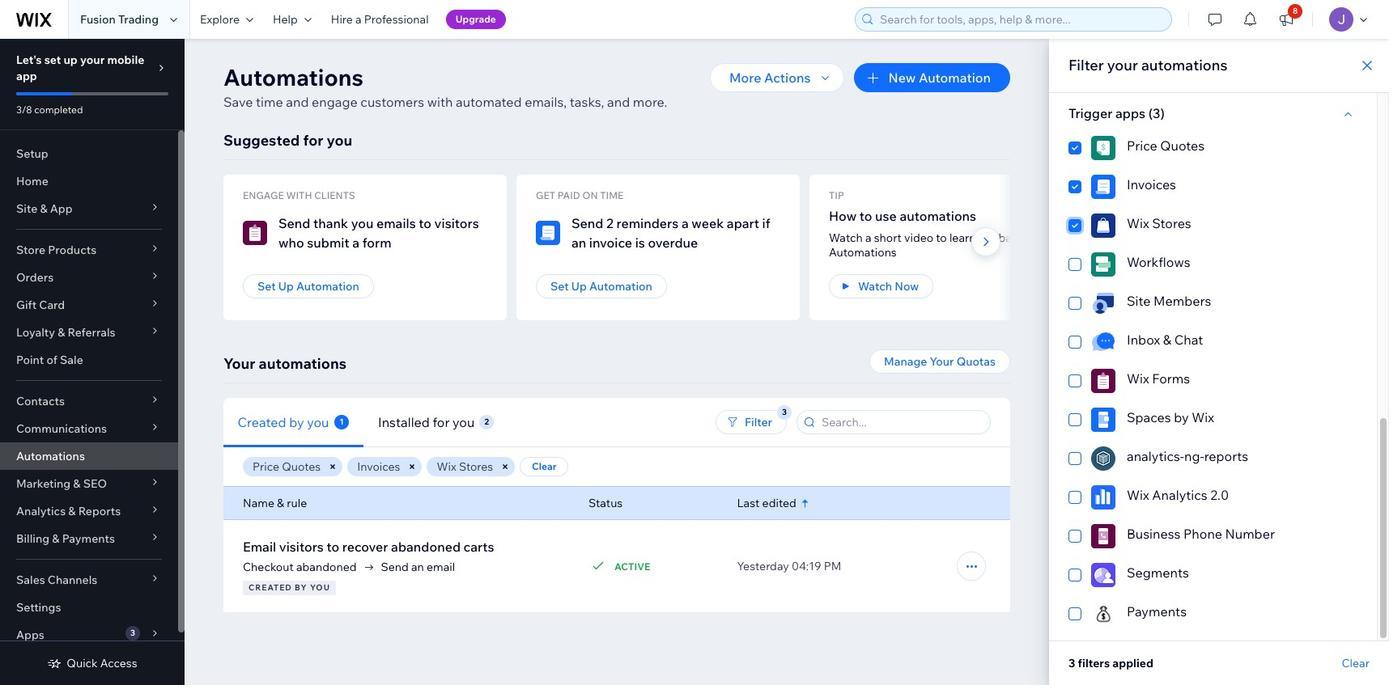 Task type: locate. For each thing, give the bounding box(es) containing it.
0 vertical spatial analytics
[[1153, 487, 1208, 504]]

filter for filter
[[745, 415, 773, 430]]

icon image left site members
[[1092, 292, 1116, 316]]

abandoned
[[391, 539, 461, 556], [296, 560, 357, 575]]

icon image for site
[[1092, 292, 1116, 316]]

emails
[[377, 215, 416, 232]]

upgrade
[[456, 13, 496, 25]]

automations up the "watch now" button
[[829, 245, 897, 260]]

send inside send 2 reminders a week apart if an invoice is overdue
[[572, 215, 604, 232]]

price inside option
[[1127, 138, 1158, 154]]

your left quotas
[[930, 355, 954, 369]]

& for billing
[[52, 532, 60, 547]]

send 2 reminders a week apart if an invoice is overdue
[[572, 215, 771, 251]]

your
[[80, 53, 105, 67], [1108, 56, 1138, 75]]

0 vertical spatial clear button
[[520, 458, 569, 477]]

a right hire
[[356, 12, 362, 27]]

2 your from the left
[[930, 355, 954, 369]]

1 vertical spatial filter
[[745, 415, 773, 430]]

1 set up automation from the left
[[258, 279, 359, 294]]

by for created
[[290, 414, 305, 430]]

is
[[635, 235, 645, 251]]

how
[[829, 208, 857, 224]]

more actions
[[730, 70, 811, 86]]

0 horizontal spatial quotes
[[282, 460, 321, 475]]

3 left "filters"
[[1069, 657, 1076, 671]]

0 horizontal spatial payments
[[62, 532, 115, 547]]

2 icon image from the top
[[1092, 330, 1116, 355]]

store products button
[[0, 236, 178, 264]]

communications
[[16, 422, 107, 436]]

Wix Analytics 2.0 checkbox
[[1069, 486, 1358, 510]]

1 vertical spatial analytics
[[16, 504, 66, 519]]

1 your from the left
[[224, 355, 256, 373]]

tab list containing created by you
[[224, 398, 624, 447]]

wix inside wix stores checkbox
[[1127, 215, 1150, 232]]

billing & payments button
[[0, 526, 178, 553]]

to left use
[[860, 208, 873, 224]]

view summary button
[[817, 552, 947, 581]]

0 horizontal spatial filter
[[745, 415, 773, 430]]

2 set up automation from the left
[[551, 279, 653, 294]]

price up name
[[253, 460, 279, 475]]

1 vertical spatial wix stores
[[437, 460, 493, 475]]

1 horizontal spatial set up automation
[[551, 279, 653, 294]]

1 vertical spatial price
[[253, 460, 279, 475]]

0 vertical spatial automations
[[224, 63, 364, 92]]

business phone number
[[1127, 526, 1275, 543]]

1 vertical spatial automations
[[900, 208, 977, 224]]

3 for 3 filters applied
[[1069, 657, 1076, 671]]

0 vertical spatial invoices
[[1127, 177, 1177, 193]]

sales channels button
[[0, 567, 178, 594]]

1 horizontal spatial price
[[1127, 138, 1158, 154]]

for inside tab list
[[433, 414, 450, 430]]

1 vertical spatial abandoned
[[296, 560, 357, 575]]

completed
[[34, 104, 83, 116]]

payments
[[62, 532, 115, 547], [1127, 604, 1187, 620]]

automations up the marketing
[[16, 449, 85, 464]]

a left short
[[866, 231, 872, 245]]

invoices down the (3) in the top of the page
[[1127, 177, 1177, 193]]

send down on
[[572, 215, 604, 232]]

Search... field
[[817, 411, 986, 434]]

& left seo
[[73, 477, 81, 492]]

1 horizontal spatial 3
[[1069, 657, 1076, 671]]

Invoices checkbox
[[1069, 175, 1358, 199]]

you for suggested
[[327, 131, 352, 150]]

set up automation
[[258, 279, 359, 294], [551, 279, 653, 294]]

3 up access
[[130, 628, 135, 639]]

1 vertical spatial watch
[[858, 279, 892, 294]]

icon image
[[1092, 292, 1116, 316], [1092, 330, 1116, 355]]

2 up from the left
[[571, 279, 587, 294]]

0 horizontal spatial and
[[286, 94, 309, 110]]

sidebar element
[[0, 39, 185, 686]]

wix inside wix forms checkbox
[[1127, 371, 1150, 387]]

for for installed
[[433, 414, 450, 430]]

wix up 'workflows'
[[1127, 215, 1150, 232]]

status
[[589, 496, 623, 511]]

wix up business
[[1127, 487, 1150, 504]]

automations up the video
[[900, 208, 977, 224]]

you
[[310, 583, 330, 594]]

1 horizontal spatial site
[[1127, 293, 1151, 309]]

of inside point of sale link
[[47, 353, 57, 368]]

1 vertical spatial clear
[[1342, 657, 1370, 671]]

you up form
[[351, 215, 374, 232]]

Wix Stores checkbox
[[1069, 214, 1358, 238]]

0 horizontal spatial 2
[[485, 417, 489, 427]]

3 inside sidebar element
[[130, 628, 135, 639]]

1 horizontal spatial invoices
[[1127, 177, 1177, 193]]

0 vertical spatial 2
[[607, 215, 614, 232]]

an left the email
[[411, 560, 424, 575]]

price quotes down the (3) in the top of the page
[[1127, 138, 1205, 154]]

automations inside sidebar element
[[16, 449, 85, 464]]

1 horizontal spatial clear
[[1342, 657, 1370, 671]]

set up automation button down who on the top of the page
[[243, 275, 374, 299]]

stores up 'workflows'
[[1153, 215, 1192, 232]]

2 horizontal spatial automations
[[829, 245, 897, 260]]

0 vertical spatial automations
[[1142, 56, 1228, 75]]

by inside "option"
[[1174, 410, 1189, 426]]

you
[[327, 131, 352, 150], [351, 215, 374, 232], [307, 414, 330, 430], [453, 414, 475, 430]]

setup link
[[0, 140, 178, 168]]

2 inside send 2 reminders a week apart if an invoice is overdue
[[607, 215, 614, 232]]

1 vertical spatial an
[[411, 560, 424, 575]]

& right billing
[[52, 532, 60, 547]]

app
[[16, 69, 37, 83]]

1 vertical spatial price quotes
[[253, 460, 321, 475]]

analytics down analytics-ng-reports on the bottom of page
[[1153, 487, 1208, 504]]

analytics down the marketing
[[16, 504, 66, 519]]

1 vertical spatial 2
[[485, 417, 489, 427]]

analytics-
[[1127, 449, 1185, 465]]

2 horizontal spatial send
[[572, 215, 604, 232]]

for down engage
[[303, 131, 324, 150]]

automations save time and engage customers with automated emails, tasks, and more.
[[224, 63, 668, 110]]

1 set from the left
[[258, 279, 276, 294]]

wix right basics
[[1048, 231, 1068, 245]]

1 vertical spatial clear button
[[1342, 657, 1370, 671]]

pm
[[824, 560, 842, 574]]

automations inside automations save time and engage customers with automated emails, tasks, and more.
[[224, 63, 364, 92]]

installed
[[378, 414, 430, 430]]

price quotes
[[1127, 138, 1205, 154], [253, 460, 321, 475]]

of left sale
[[47, 353, 57, 368]]

for
[[303, 131, 324, 150], [433, 414, 450, 430]]

0 vertical spatial of
[[1035, 231, 1045, 245]]

2 vertical spatial automations
[[16, 449, 85, 464]]

emails,
[[525, 94, 567, 110]]

0 horizontal spatial price quotes
[[253, 460, 321, 475]]

wix left forms
[[1127, 371, 1150, 387]]

site & app button
[[0, 195, 178, 223]]

new automation
[[889, 70, 991, 86]]

1 vertical spatial automations
[[829, 245, 897, 260]]

loyalty & referrals
[[16, 326, 115, 340]]

for right installed
[[433, 414, 450, 430]]

quick access
[[67, 657, 137, 671]]

0 vertical spatial watch
[[829, 231, 863, 245]]

& for marketing
[[73, 477, 81, 492]]

2 and from the left
[[607, 94, 630, 110]]

1 vertical spatial quotes
[[282, 460, 321, 475]]

0 vertical spatial quotes
[[1161, 138, 1205, 154]]

list
[[224, 175, 1386, 321]]

1 vertical spatial stores
[[459, 460, 493, 475]]

1 horizontal spatial payments
[[1127, 604, 1187, 620]]

& right loyalty
[[58, 326, 65, 340]]

tip how to use automations watch a short video to learn the basics of wix automations
[[829, 189, 1068, 260]]

of right basics
[[1035, 231, 1045, 245]]

& left chat at right
[[1163, 332, 1172, 348]]

1 up from the left
[[278, 279, 294, 294]]

& left 'reports' at the left bottom of the page
[[68, 504, 76, 519]]

1 horizontal spatial automations
[[900, 208, 977, 224]]

settings
[[16, 601, 61, 615]]

and left more.
[[607, 94, 630, 110]]

loyalty
[[16, 326, 55, 340]]

watch down "how"
[[829, 231, 863, 245]]

hire
[[331, 12, 353, 27]]

1 horizontal spatial filter
[[1069, 56, 1104, 75]]

wix stores down installed for you
[[437, 460, 493, 475]]

1 icon image from the top
[[1092, 292, 1116, 316]]

2 horizontal spatial automations
[[1142, 56, 1228, 75]]

0 vertical spatial an
[[572, 235, 587, 251]]

1 vertical spatial for
[[433, 414, 450, 430]]

view summary
[[836, 559, 928, 575]]

to right emails
[[419, 215, 432, 232]]

set up automation button down invoice
[[536, 275, 667, 299]]

visitors up 'checkout abandoned'
[[279, 539, 324, 556]]

marketing & seo button
[[0, 470, 178, 498]]

a left form
[[352, 235, 360, 251]]

by inside tab list
[[290, 414, 305, 430]]

0 vertical spatial price
[[1127, 138, 1158, 154]]

0 vertical spatial clear
[[532, 461, 557, 473]]

set up automation for submit
[[258, 279, 359, 294]]

set up automation button for submit
[[243, 275, 374, 299]]

0 horizontal spatial set
[[258, 279, 276, 294]]

automation
[[919, 70, 991, 86], [296, 279, 359, 294], [589, 279, 653, 294]]

Spaces by Wix checkbox
[[1069, 408, 1358, 432]]

0 vertical spatial price quotes
[[1127, 138, 1205, 154]]

an left invoice
[[572, 235, 587, 251]]

category image inside list
[[536, 221, 560, 245]]

up
[[278, 279, 294, 294], [571, 279, 587, 294]]

0 horizontal spatial for
[[303, 131, 324, 150]]

1 horizontal spatial set
[[551, 279, 569, 294]]

1 vertical spatial payments
[[1127, 604, 1187, 620]]

sales
[[16, 573, 45, 588]]

0 horizontal spatial 3
[[130, 628, 135, 639]]

2
[[607, 215, 614, 232], [485, 417, 489, 427]]

price down apps
[[1127, 138, 1158, 154]]

to left learn
[[936, 231, 947, 245]]

clear
[[532, 461, 557, 473], [1342, 657, 1370, 671]]

1 vertical spatial icon image
[[1092, 330, 1116, 355]]

0 vertical spatial 3
[[130, 628, 135, 639]]

category image for wix forms
[[1092, 369, 1116, 394]]

0 horizontal spatial analytics
[[16, 504, 66, 519]]

1 horizontal spatial automations
[[224, 63, 364, 92]]

you left 1
[[307, 414, 330, 430]]

Payments checkbox
[[1069, 602, 1358, 627]]

reminders
[[617, 215, 679, 232]]

category image
[[1092, 214, 1116, 238], [536, 221, 560, 245], [1092, 253, 1116, 277], [1092, 369, 1116, 394], [1092, 408, 1116, 432], [1092, 447, 1116, 471], [1092, 486, 1116, 510], [1092, 525, 1116, 549], [1092, 564, 1116, 588]]

watch left now
[[858, 279, 892, 294]]

trigger apps (3)
[[1069, 105, 1165, 121]]

email
[[427, 560, 455, 575]]

site members
[[1127, 293, 1212, 309]]

filter inside button
[[745, 415, 773, 430]]

automations up created by you
[[259, 355, 347, 373]]

a left the week
[[682, 215, 689, 232]]

watch inside the "watch now" button
[[858, 279, 892, 294]]

phone
[[1184, 526, 1223, 543]]

& for site
[[40, 202, 47, 216]]

site inside checkbox
[[1127, 293, 1151, 309]]

0 vertical spatial stores
[[1153, 215, 1192, 232]]

1 horizontal spatial for
[[433, 414, 450, 430]]

send for an
[[572, 215, 604, 232]]

your right up
[[80, 53, 105, 67]]

your up created
[[224, 355, 256, 373]]

1 horizontal spatial visitors
[[435, 215, 479, 232]]

your up trigger apps (3)
[[1108, 56, 1138, 75]]

1 horizontal spatial quotes
[[1161, 138, 1205, 154]]

0 horizontal spatial price
[[253, 460, 279, 475]]

0 vertical spatial filter
[[1069, 56, 1104, 75]]

0 horizontal spatial automations
[[16, 449, 85, 464]]

seo
[[83, 477, 107, 492]]

get
[[536, 189, 556, 202]]

0 vertical spatial payments
[[62, 532, 115, 547]]

0 horizontal spatial wix stores
[[437, 460, 493, 475]]

send down "email visitors to recover abandoned carts"
[[381, 560, 409, 575]]

1 horizontal spatial by
[[1174, 410, 1189, 426]]

abandoned up send an email
[[391, 539, 461, 556]]

0 vertical spatial visitors
[[435, 215, 479, 232]]

1 horizontal spatial up
[[571, 279, 587, 294]]

wix down wix forms checkbox
[[1192, 410, 1215, 426]]

1 vertical spatial site
[[1127, 293, 1151, 309]]

set up automation down who on the top of the page
[[258, 279, 359, 294]]

& left rule
[[277, 496, 284, 511]]

site inside dropdown button
[[16, 202, 37, 216]]

invoices down installed
[[357, 460, 400, 475]]

category image for payments
[[1092, 602, 1116, 627]]

set up automation button
[[243, 275, 374, 299], [536, 275, 667, 299]]

tab list
[[224, 398, 624, 447]]

name & rule
[[243, 496, 307, 511]]

segments
[[1127, 565, 1189, 581]]

04:19
[[792, 560, 822, 574]]

apps
[[1116, 105, 1146, 121]]

0 horizontal spatial send
[[279, 215, 311, 232]]

stores inside wix stores checkbox
[[1153, 215, 1192, 232]]

now
[[895, 279, 919, 294]]

automations for automations
[[16, 449, 85, 464]]

loyalty & referrals button
[[0, 319, 178, 347]]

quotes up rule
[[282, 460, 321, 475]]

2 set from the left
[[551, 279, 569, 294]]

abandoned up you
[[296, 560, 357, 575]]

2 up invoice
[[607, 215, 614, 232]]

upgrade button
[[446, 10, 506, 29]]

0 horizontal spatial your
[[224, 355, 256, 373]]

stores down installed for you
[[459, 460, 493, 475]]

1 vertical spatial 3
[[1069, 657, 1076, 671]]

price quotes up rule
[[253, 460, 321, 475]]

invoices
[[1127, 177, 1177, 193], [357, 460, 400, 475]]

a inside tip how to use automations watch a short video to learn the basics of wix automations
[[866, 231, 872, 245]]

a inside send thank you emails to visitors who submit a form
[[352, 235, 360, 251]]

visitors right emails
[[435, 215, 479, 232]]

tasks,
[[570, 94, 604, 110]]

and right time
[[286, 94, 309, 110]]

tip
[[829, 189, 844, 202]]

category image for workflows
[[1092, 253, 1116, 277]]

by
[[1174, 410, 1189, 426], [290, 414, 305, 430]]

you right installed
[[453, 414, 475, 430]]

& left app
[[40, 202, 47, 216]]

set up automation down invoice
[[551, 279, 653, 294]]

payments inside checkbox
[[1127, 604, 1187, 620]]

Segments checkbox
[[1069, 564, 1358, 588]]

1 horizontal spatial price quotes
[[1127, 138, 1205, 154]]

let's set up your mobile app
[[16, 53, 144, 83]]

orders button
[[0, 264, 178, 292]]

new
[[889, 70, 916, 86]]

payments inside popup button
[[62, 532, 115, 547]]

payments down the analytics & reports popup button
[[62, 532, 115, 547]]

by right created
[[290, 414, 305, 430]]

use
[[875, 208, 897, 224]]

category image for wix stores
[[1092, 214, 1116, 238]]

Site Members checkbox
[[1069, 292, 1358, 316]]

& inside checkbox
[[1163, 332, 1172, 348]]

2 right installed for you
[[485, 417, 489, 427]]

0 vertical spatial abandoned
[[391, 539, 461, 556]]

filter
[[1069, 56, 1104, 75], [745, 415, 773, 430]]

1 vertical spatial of
[[47, 353, 57, 368]]

set
[[44, 53, 61, 67]]

0 horizontal spatial your
[[80, 53, 105, 67]]

visitors inside send thank you emails to visitors who submit a form
[[435, 215, 479, 232]]

0 horizontal spatial of
[[47, 353, 57, 368]]

automations up time
[[224, 63, 364, 92]]

1 horizontal spatial set up automation button
[[536, 275, 667, 299]]

automation for send 2 reminders a week apart if an invoice is overdue
[[589, 279, 653, 294]]

you inside send thank you emails to visitors who submit a form
[[351, 215, 374, 232]]

send inside send thank you emails to visitors who submit a form
[[279, 215, 311, 232]]

0 horizontal spatial clear button
[[520, 458, 569, 477]]

0 horizontal spatial visitors
[[279, 539, 324, 556]]

wix stores up 'workflows'
[[1127, 215, 1192, 232]]

Search for tools, apps, help & more... field
[[875, 8, 1167, 31]]

automations up the (3) in the top of the page
[[1142, 56, 1228, 75]]

1 horizontal spatial and
[[607, 94, 630, 110]]

0 horizontal spatial by
[[290, 414, 305, 430]]

quotes down the (3) in the top of the page
[[1161, 138, 1205, 154]]

icon image left inbox
[[1092, 330, 1116, 355]]

apart
[[727, 215, 760, 232]]

send up who on the top of the page
[[279, 215, 311, 232]]

contacts button
[[0, 388, 178, 415]]

send for submit
[[279, 215, 311, 232]]

actions
[[764, 70, 811, 86]]

gift card
[[16, 298, 65, 313]]

you down engage
[[327, 131, 352, 150]]

0 horizontal spatial set up automation button
[[243, 275, 374, 299]]

0 horizontal spatial up
[[278, 279, 294, 294]]

hire a professional
[[331, 12, 429, 27]]

category image for send thank you emails to visitors who submit a form
[[243, 221, 267, 245]]

site
[[16, 202, 37, 216], [1127, 293, 1151, 309]]

filter for filter your automations
[[1069, 56, 1104, 75]]

payments down segments
[[1127, 604, 1187, 620]]

by right spaces
[[1174, 410, 1189, 426]]

2 horizontal spatial automation
[[919, 70, 991, 86]]

who
[[279, 235, 304, 251]]

site up inbox
[[1127, 293, 1151, 309]]

members
[[1154, 293, 1212, 309]]

1 horizontal spatial automation
[[589, 279, 653, 294]]

1 set up automation button from the left
[[243, 275, 374, 299]]

automation down the submit
[[296, 279, 359, 294]]

fusion
[[80, 12, 116, 27]]

2 set up automation button from the left
[[536, 275, 667, 299]]

automation right new
[[919, 70, 991, 86]]

category image
[[1092, 136, 1116, 160], [1092, 175, 1116, 199], [243, 221, 267, 245], [1092, 602, 1116, 627]]

0 horizontal spatial automation
[[296, 279, 359, 294]]

rule
[[287, 496, 307, 511]]

1 horizontal spatial an
[[572, 235, 587, 251]]

automation down invoice
[[589, 279, 653, 294]]

quick
[[67, 657, 98, 671]]

set
[[258, 279, 276, 294], [551, 279, 569, 294]]

reports
[[1205, 449, 1249, 465]]

0 vertical spatial site
[[16, 202, 37, 216]]

site down 'home'
[[16, 202, 37, 216]]

1 horizontal spatial analytics
[[1153, 487, 1208, 504]]

point of sale
[[16, 353, 83, 368]]

home link
[[0, 168, 178, 195]]

wix stores inside checkbox
[[1127, 215, 1192, 232]]

1 horizontal spatial of
[[1035, 231, 1045, 245]]

price quotes inside option
[[1127, 138, 1205, 154]]



Task type: vqa. For each thing, say whether or not it's contained in the screenshot.
"Account Settings"
no



Task type: describe. For each thing, give the bounding box(es) containing it.
Workflows checkbox
[[1069, 253, 1358, 277]]

spaces
[[1127, 410, 1171, 426]]

0 horizontal spatial stores
[[459, 460, 493, 475]]

analytics & reports
[[16, 504, 121, 519]]

1 vertical spatial invoices
[[357, 460, 400, 475]]

store
[[16, 243, 45, 258]]

set up automation button for an
[[536, 275, 667, 299]]

checkout abandoned
[[243, 560, 357, 575]]

short
[[874, 231, 902, 245]]

Wix Forms checkbox
[[1069, 369, 1358, 394]]

video
[[904, 231, 934, 245]]

applied
[[1113, 657, 1154, 671]]

workflows
[[1127, 254, 1191, 270]]

automations inside tip how to use automations watch a short video to learn the basics of wix automations
[[829, 245, 897, 260]]

explore
[[200, 12, 240, 27]]

8
[[1293, 6, 1298, 16]]

with
[[286, 189, 312, 202]]

help button
[[263, 0, 321, 39]]

1 horizontal spatial abandoned
[[391, 539, 461, 556]]

time
[[256, 94, 283, 110]]

watch now button
[[829, 275, 934, 299]]

sales channels
[[16, 573, 97, 588]]

forms
[[1153, 371, 1191, 387]]

email visitors to recover abandoned carts
[[243, 539, 494, 556]]

chat
[[1175, 332, 1204, 348]]

analytics & reports button
[[0, 498, 178, 526]]

1 horizontal spatial send
[[381, 560, 409, 575]]

automations inside tip how to use automations watch a short video to learn the basics of wix automations
[[900, 208, 977, 224]]

category image for spaces by wix
[[1092, 408, 1116, 432]]

on
[[583, 189, 598, 202]]

marketing & seo
[[16, 477, 107, 492]]

a inside 'link'
[[356, 12, 362, 27]]

filters
[[1078, 657, 1110, 671]]

new automation button
[[855, 63, 1011, 92]]

your inside button
[[930, 355, 954, 369]]

3 for 3
[[130, 628, 135, 639]]

thank
[[313, 215, 348, 232]]

overdue
[[648, 235, 698, 251]]

automated
[[456, 94, 522, 110]]

invoices inside 'checkbox'
[[1127, 177, 1177, 193]]

site & app
[[16, 202, 73, 216]]

professional
[[364, 12, 429, 27]]

2 vertical spatial automations
[[259, 355, 347, 373]]

quick access button
[[47, 657, 137, 671]]

1 vertical spatial visitors
[[279, 539, 324, 556]]

wix analytics 2.0
[[1127, 487, 1229, 504]]

analytics inside option
[[1153, 487, 1208, 504]]

up for send 2 reminders a week apart if an invoice is overdue
[[571, 279, 587, 294]]

engage
[[243, 189, 284, 202]]

week
[[692, 215, 724, 232]]

summary
[[869, 559, 928, 575]]

manage your quotas
[[884, 355, 996, 369]]

analytics-ng-reports checkbox
[[1069, 447, 1358, 471]]

automations link
[[0, 443, 178, 470]]

& for loyalty
[[58, 326, 65, 340]]

automations for automations save time and engage customers with automated emails, tasks, and more.
[[224, 63, 364, 92]]

list containing how to use automations
[[224, 175, 1386, 321]]

Price Quotes checkbox
[[1069, 136, 1358, 160]]

invoice
[[589, 235, 632, 251]]

an inside send 2 reminders a week apart if an invoice is overdue
[[572, 235, 587, 251]]

engage
[[312, 94, 358, 110]]

0 horizontal spatial an
[[411, 560, 424, 575]]

3/8 completed
[[16, 104, 83, 116]]

& for name
[[277, 496, 284, 511]]

number
[[1226, 526, 1275, 543]]

(3)
[[1149, 105, 1165, 121]]

& for analytics
[[68, 504, 76, 519]]

by
[[295, 583, 307, 594]]

created
[[238, 414, 287, 430]]

category image for segments
[[1092, 564, 1116, 588]]

wix inside wix analytics 2.0 option
[[1127, 487, 1150, 504]]

wix inside spaces by wix "option"
[[1192, 410, 1215, 426]]

& for inbox
[[1163, 332, 1172, 348]]

help
[[273, 12, 298, 27]]

you for created
[[307, 414, 330, 430]]

gift card button
[[0, 292, 178, 319]]

category image for analytics-ng-reports
[[1092, 447, 1116, 471]]

more.
[[633, 94, 668, 110]]

0 horizontal spatial clear
[[532, 461, 557, 473]]

of inside tip how to use automations watch a short video to learn the basics of wix automations
[[1035, 231, 1045, 245]]

fusion trading
[[80, 12, 159, 27]]

yesterday
[[737, 560, 789, 574]]

icon image for inbox
[[1092, 330, 1116, 355]]

home
[[16, 174, 48, 189]]

hire a professional link
[[321, 0, 439, 39]]

manage your quotas button
[[870, 350, 1011, 374]]

category image for wix analytics 2.0
[[1092, 486, 1116, 510]]

let's
[[16, 53, 42, 67]]

category image for invoices
[[1092, 175, 1116, 199]]

by for spaces
[[1174, 410, 1189, 426]]

suggested
[[224, 131, 300, 150]]

time
[[600, 189, 624, 202]]

edited
[[762, 496, 797, 511]]

marketing
[[16, 477, 71, 492]]

1 horizontal spatial your
[[1108, 56, 1138, 75]]

installed for you
[[378, 414, 475, 430]]

to inside send thank you emails to visitors who submit a form
[[419, 215, 432, 232]]

channels
[[48, 573, 97, 588]]

last edited
[[737, 496, 797, 511]]

set up automation for an
[[551, 279, 653, 294]]

the
[[979, 231, 996, 245]]

up for send thank you emails to visitors who submit a form
[[278, 279, 294, 294]]

you for installed
[[453, 414, 475, 430]]

last
[[737, 496, 760, 511]]

filter button
[[716, 411, 787, 435]]

automation for send thank you emails to visitors who submit a form
[[296, 279, 359, 294]]

analytics inside popup button
[[16, 504, 66, 519]]

ng-
[[1185, 449, 1205, 465]]

checkout
[[243, 560, 294, 575]]

wix down installed for you
[[437, 460, 457, 475]]

site for site & app
[[16, 202, 37, 216]]

category image for business phone number
[[1092, 525, 1116, 549]]

yesterday 04:19 pm
[[737, 560, 842, 574]]

set for send thank you emails to visitors who submit a form
[[258, 279, 276, 294]]

active
[[615, 561, 651, 573]]

for for suggested
[[303, 131, 324, 150]]

1
[[340, 417, 344, 427]]

Inbox & Chat checkbox
[[1069, 330, 1358, 355]]

you for send
[[351, 215, 374, 232]]

3 filters applied
[[1069, 657, 1154, 671]]

1 and from the left
[[286, 94, 309, 110]]

wix forms
[[1127, 371, 1191, 387]]

trigger
[[1069, 105, 1113, 121]]

learn
[[950, 231, 976, 245]]

category image for send 2 reminders a week apart if an invoice is overdue
[[536, 221, 560, 245]]

category image for price quotes
[[1092, 136, 1116, 160]]

wix inside tip how to use automations watch a short video to learn the basics of wix automations
[[1048, 231, 1068, 245]]

name
[[243, 496, 274, 511]]

your inside let's set up your mobile app
[[80, 53, 105, 67]]

app
[[50, 202, 73, 216]]

suggested for you
[[224, 131, 352, 150]]

quotes inside option
[[1161, 138, 1205, 154]]

site for site members
[[1127, 293, 1151, 309]]

inbox
[[1127, 332, 1161, 348]]

contacts
[[16, 394, 65, 409]]

set for send 2 reminders a week apart if an invoice is overdue
[[551, 279, 569, 294]]

Business Phone Number checkbox
[[1069, 525, 1358, 549]]

form
[[363, 235, 392, 251]]

reports
[[78, 504, 121, 519]]

send an email
[[381, 560, 455, 575]]

with
[[427, 94, 453, 110]]

if
[[762, 215, 771, 232]]

watch inside tip how to use automations watch a short video to learn the basics of wix automations
[[829, 231, 863, 245]]

to left recover
[[327, 539, 339, 556]]

mobile
[[107, 53, 144, 67]]

automation inside button
[[919, 70, 991, 86]]

customers
[[361, 94, 424, 110]]

a inside send 2 reminders a week apart if an invoice is overdue
[[682, 215, 689, 232]]

billing & payments
[[16, 532, 115, 547]]



